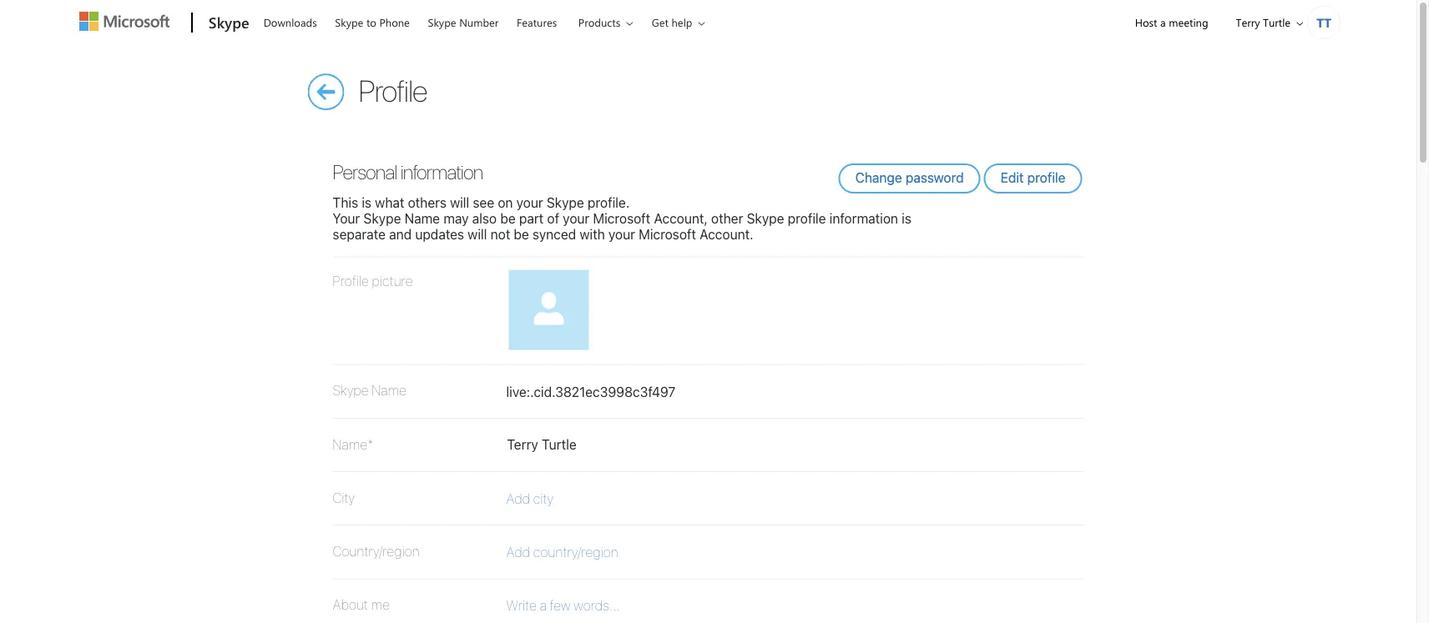 Task type: describe. For each thing, give the bounding box(es) containing it.
name inside the this is what others will see on your skype profile. your skype name may also be part of your microsoft account, other skype profile information is separate and updates will not be synced with your microsoft account.
[[405, 211, 440, 226]]

0 horizontal spatial is
[[362, 195, 372, 210]]

not
[[491, 227, 511, 243]]

tt
[[1317, 14, 1332, 30]]

profile inside button
[[1028, 170, 1066, 186]]

synced
[[533, 227, 576, 243]]

with
[[580, 227, 605, 243]]

name*
[[333, 437, 374, 452]]

write a few words... link
[[506, 598, 740, 614]]

a for host
[[1161, 15, 1166, 30]]

profile picture
[[333, 274, 413, 289]]

add city
[[506, 491, 554, 507]]

products button
[[568, 1, 647, 44]]

to
[[367, 15, 377, 30]]

meeting
[[1169, 15, 1209, 30]]

edit
[[1001, 170, 1024, 186]]

skype left downloads
[[209, 12, 249, 32]]

skype number
[[428, 15, 499, 30]]

profile inside the this is what others will see on your skype profile. your skype name may also be part of your microsoft account, other skype profile information is separate and updates will not be synced with your microsoft account.
[[788, 211, 826, 226]]

about me
[[333, 597, 390, 613]]

other
[[712, 211, 744, 226]]

password
[[906, 170, 964, 186]]

personal
[[333, 160, 397, 184]]

live:.cid.3821ec3998c3f497
[[506, 385, 676, 401]]

products
[[579, 15, 621, 30]]

city
[[333, 490, 355, 506]]

country/region
[[333, 544, 420, 560]]

1 vertical spatial will
[[468, 227, 487, 243]]

may
[[444, 211, 469, 226]]

skype up name*
[[333, 383, 369, 399]]

write a few words...
[[506, 598, 620, 614]]

microsoft image
[[79, 12, 169, 31]]

account,
[[654, 211, 708, 226]]

account.
[[700, 227, 754, 243]]

turtle
[[1264, 15, 1291, 30]]

be down on on the top of page
[[500, 211, 516, 226]]

city
[[533, 491, 554, 507]]

help
[[672, 15, 693, 30]]

what
[[375, 195, 405, 210]]

1 vertical spatial name
[[372, 383, 407, 399]]

write
[[506, 598, 537, 614]]

0 vertical spatial information
[[401, 160, 483, 184]]

previous page image
[[308, 73, 929, 624]]

downloads
[[264, 15, 317, 30]]

phone
[[380, 15, 410, 30]]

1 horizontal spatial is
[[902, 211, 912, 226]]

separate
[[333, 227, 386, 243]]

features
[[517, 15, 557, 30]]

see
[[473, 195, 494, 210]]

and
[[389, 227, 412, 243]]

information inside the this is what others will see on your skype profile. your skype name may also be part of your microsoft account, other skype profile information is separate and updates will not be synced with your microsoft account.
[[830, 211, 899, 226]]

skype up "of"
[[547, 195, 584, 210]]

microsoft down account, on the left top
[[639, 227, 696, 243]]

few
[[550, 598, 571, 614]]

updates
[[415, 227, 464, 243]]

a for write
[[540, 598, 547, 614]]

host a meeting link
[[1121, 1, 1223, 43]]

picture
[[372, 274, 413, 289]]



Task type: locate. For each thing, give the bounding box(es) containing it.
skype right other
[[747, 211, 785, 226]]

your
[[517, 195, 543, 210], [563, 211, 590, 226], [609, 227, 635, 243]]

edit profile
[[1001, 170, 1066, 186]]

1 vertical spatial profile
[[788, 211, 826, 226]]

name down the others
[[405, 211, 440, 226]]

change password button
[[839, 164, 981, 194]]

1 vertical spatial a
[[540, 598, 547, 614]]

profile for profile picture
[[333, 274, 369, 289]]

change password
[[856, 170, 964, 186]]

add for add city
[[506, 491, 530, 507]]

me
[[371, 597, 390, 613]]

add up write
[[506, 545, 530, 560]]

skype down what
[[364, 211, 401, 226]]

profile.
[[588, 195, 630, 210]]

add city link
[[506, 491, 740, 507]]

0 vertical spatial add
[[506, 491, 530, 507]]

host
[[1136, 15, 1158, 30]]

0 vertical spatial will
[[450, 195, 470, 210]]

profile left picture
[[333, 274, 369, 289]]

add
[[506, 491, 530, 507], [506, 545, 530, 560]]

skype left to
[[335, 15, 364, 30]]

profile right the edit
[[1028, 170, 1066, 186]]

0 vertical spatial a
[[1161, 15, 1166, 30]]

microsoft
[[593, 211, 651, 226], [639, 227, 696, 243]]

get
[[652, 15, 669, 30]]

0 vertical spatial profile
[[359, 72, 427, 108]]

profile down phone
[[359, 72, 427, 108]]

0 vertical spatial name
[[405, 211, 440, 226]]

others
[[408, 195, 447, 210]]

is
[[362, 195, 372, 210], [902, 211, 912, 226]]

add country/region
[[506, 545, 619, 560]]

skype to phone link
[[328, 1, 417, 41]]

0 horizontal spatial information
[[401, 160, 483, 184]]

information
[[401, 160, 483, 184], [830, 211, 899, 226]]

skype link
[[200, 1, 254, 46]]

a right host
[[1161, 15, 1166, 30]]

is right this
[[362, 195, 372, 210]]

terry
[[1236, 15, 1261, 30]]

will down also
[[468, 227, 487, 243]]

add left 'city'
[[506, 491, 530, 507]]

add country/region link
[[506, 545, 740, 561]]

information down change
[[830, 211, 899, 226]]

your right with
[[609, 227, 635, 243]]

will up may
[[450, 195, 470, 210]]

personal information
[[333, 160, 483, 184]]

skype
[[209, 12, 249, 32], [335, 15, 364, 30], [428, 15, 456, 30], [547, 195, 584, 210], [364, 211, 401, 226], [747, 211, 785, 226], [333, 383, 369, 399]]

1 horizontal spatial profile
[[1028, 170, 1066, 186]]

microsoft down profile.
[[593, 211, 651, 226]]

0 vertical spatial profile
[[1028, 170, 1066, 186]]

skype to phone
[[335, 15, 410, 30]]

also
[[472, 211, 497, 226]]

profile right other
[[788, 211, 826, 226]]

a left few
[[540, 598, 547, 614]]

be down part
[[514, 227, 529, 243]]

will
[[450, 195, 470, 210], [468, 227, 487, 243]]

add inside "link"
[[506, 545, 530, 560]]

part
[[519, 211, 544, 226]]

skype left the number
[[428, 15, 456, 30]]

2 add from the top
[[506, 545, 530, 560]]

1 horizontal spatial information
[[830, 211, 899, 226]]

downloads link
[[256, 1, 325, 41]]

this
[[333, 195, 358, 210]]

skype name
[[333, 383, 407, 399]]

1 vertical spatial add
[[506, 545, 530, 560]]

name up name*
[[372, 383, 407, 399]]

of
[[547, 211, 560, 226]]

name
[[405, 211, 440, 226], [372, 383, 407, 399]]

add for add country/region
[[506, 545, 530, 560]]

a
[[1161, 15, 1166, 30], [540, 598, 547, 614]]

0 horizontal spatial your
[[517, 195, 543, 210]]

profile for profile
[[359, 72, 427, 108]]

get help
[[652, 15, 693, 30]]

your up part
[[517, 195, 543, 210]]

0 horizontal spatial a
[[540, 598, 547, 614]]

0 horizontal spatial profile
[[788, 211, 826, 226]]

this is what others will see on your skype profile. your skype name may also be part of your microsoft account, other skype profile information is separate and updates will not be synced with your microsoft account.
[[333, 195, 912, 243]]

Name* text field
[[496, 432, 750, 453]]

1 vertical spatial information
[[830, 211, 899, 226]]

information up the others
[[401, 160, 483, 184]]

1 horizontal spatial your
[[563, 211, 590, 226]]

number
[[459, 15, 499, 30]]

host a meeting
[[1136, 15, 1209, 30]]

1 vertical spatial profile
[[333, 274, 369, 289]]

change
[[856, 170, 903, 186]]

be
[[500, 211, 516, 226], [514, 227, 529, 243]]

your
[[333, 211, 360, 226]]

country/region
[[533, 545, 619, 560]]

about
[[333, 597, 368, 613]]

1 horizontal spatial a
[[1161, 15, 1166, 30]]

2 horizontal spatial your
[[609, 227, 635, 243]]

edit profile button
[[984, 164, 1083, 194]]

on
[[498, 195, 513, 210]]

your up with
[[563, 211, 590, 226]]

features link
[[509, 1, 565, 41]]

is down change password button
[[902, 211, 912, 226]]

profile
[[1028, 170, 1066, 186], [788, 211, 826, 226]]

get help button
[[641, 1, 719, 44]]

1 add from the top
[[506, 491, 530, 507]]

profile
[[359, 72, 427, 108], [333, 274, 369, 289]]

skype number link
[[420, 1, 506, 41]]

words...
[[574, 598, 620, 614]]

terry turtle
[[1236, 15, 1291, 30]]



Task type: vqa. For each thing, say whether or not it's contained in the screenshot.
Name* text field
yes



